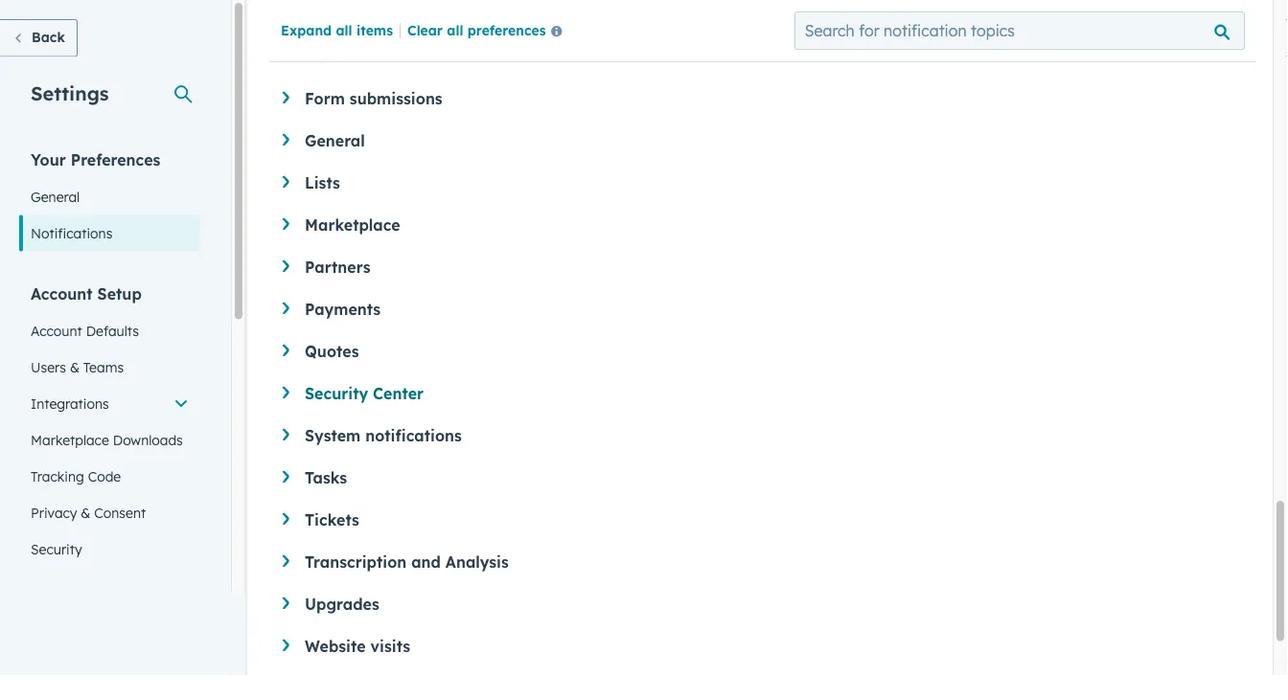 Task type: locate. For each thing, give the bounding box(es) containing it.
caret image inside "upgrades" dropdown button
[[283, 598, 290, 610]]

& right 'users'
[[70, 359, 80, 376]]

5 caret image from the top
[[283, 471, 290, 483]]

& for privacy
[[81, 505, 90, 521]]

& for users
[[70, 359, 80, 376]]

preferences
[[468, 21, 546, 38]]

account
[[31, 284, 93, 303], [31, 323, 82, 339]]

tasks button
[[283, 468, 1239, 487]]

downloads
[[113, 432, 183, 449]]

4 caret image from the top
[[283, 302, 290, 315]]

1 vertical spatial marketplace
[[31, 432, 109, 449]]

1 horizontal spatial &
[[81, 505, 90, 521]]

caret image
[[283, 176, 290, 188], [283, 218, 290, 230], [283, 387, 290, 399], [283, 429, 290, 441], [283, 471, 290, 483], [283, 513, 290, 526], [283, 598, 290, 610], [283, 640, 290, 652]]

back
[[32, 29, 65, 46]]

form
[[305, 89, 345, 108]]

marketplace up partners in the top of the page
[[305, 215, 400, 234]]

users & teams
[[31, 359, 124, 376]]

1 vertical spatial security
[[31, 541, 82, 558]]

caret image for general
[[283, 134, 290, 146]]

&
[[70, 359, 80, 376], [81, 505, 90, 521]]

back link
[[0, 19, 78, 57]]

website visits button
[[283, 637, 1239, 656]]

caret image inside general dropdown button
[[283, 134, 290, 146]]

2 caret image from the top
[[283, 134, 290, 146]]

tasks
[[305, 468, 347, 487]]

lists
[[305, 173, 340, 192]]

& right privacy
[[81, 505, 90, 521]]

security down privacy
[[31, 541, 82, 558]]

caret image for lists
[[283, 176, 290, 188]]

1 vertical spatial &
[[81, 505, 90, 521]]

marketplace inside account setup element
[[31, 432, 109, 449]]

0 horizontal spatial all
[[336, 21, 352, 38]]

form submissions button
[[283, 89, 1239, 108]]

caret image inside 'payments' dropdown button
[[283, 302, 290, 315]]

security up the system on the left bottom of the page
[[305, 384, 368, 403]]

0 vertical spatial &
[[70, 359, 80, 376]]

and
[[411, 553, 441, 572]]

caret image inside form submissions dropdown button
[[283, 92, 290, 104]]

caret image inside lists dropdown button
[[283, 176, 290, 188]]

system notifications
[[305, 426, 462, 445]]

all inside button
[[447, 21, 463, 38]]

general down your
[[31, 188, 80, 205]]

account defaults link
[[19, 313, 200, 349]]

caret image for tasks
[[283, 471, 290, 483]]

caret image for partners
[[283, 260, 290, 273]]

account up "account defaults"
[[31, 284, 93, 303]]

caret image inside "marketplace" dropdown button
[[283, 218, 290, 230]]

deals
[[305, 46, 347, 66]]

1 vertical spatial account
[[31, 323, 82, 339]]

tickets
[[305, 510, 359, 530]]

caret image inside system notifications "dropdown button"
[[283, 429, 290, 441]]

teams
[[83, 359, 124, 376]]

general down form
[[305, 131, 365, 150]]

defaults
[[86, 323, 139, 339]]

6 caret image from the top
[[283, 556, 290, 568]]

all right clear
[[447, 21, 463, 38]]

2 caret image from the top
[[283, 218, 290, 230]]

form submissions
[[305, 89, 443, 108]]

caret image for website visits
[[283, 640, 290, 652]]

account up 'users'
[[31, 323, 82, 339]]

system
[[305, 426, 361, 445]]

1 caret image from the top
[[283, 92, 290, 104]]

caret image for quotes
[[283, 345, 290, 357]]

0 horizontal spatial security
[[31, 541, 82, 558]]

general
[[305, 131, 365, 150], [31, 188, 80, 205]]

your
[[31, 150, 66, 169]]

website visits
[[305, 637, 410, 656]]

notifications
[[365, 426, 462, 445]]

0 horizontal spatial marketplace
[[31, 432, 109, 449]]

1 horizontal spatial marketplace
[[305, 215, 400, 234]]

5 caret image from the top
[[283, 345, 290, 357]]

1 vertical spatial general
[[31, 188, 80, 205]]

all for clear
[[447, 21, 463, 38]]

expand all items button
[[281, 21, 393, 38]]

system notifications button
[[283, 426, 1239, 445]]

security
[[305, 384, 368, 403], [31, 541, 82, 558]]

setup
[[97, 284, 142, 303]]

all left items
[[336, 21, 352, 38]]

caret image inside partners dropdown button
[[283, 260, 290, 273]]

0 vertical spatial account
[[31, 284, 93, 303]]

0 horizontal spatial &
[[70, 359, 80, 376]]

partners button
[[283, 257, 1239, 277]]

caret image for security center
[[283, 387, 290, 399]]

caret image inside tickets dropdown button
[[283, 513, 290, 526]]

caret image for upgrades
[[283, 598, 290, 610]]

account defaults
[[31, 323, 139, 339]]

marketplace
[[305, 215, 400, 234], [31, 432, 109, 449]]

caret image
[[283, 92, 290, 104], [283, 134, 290, 146], [283, 260, 290, 273], [283, 302, 290, 315], [283, 345, 290, 357], [283, 556, 290, 568]]

1 horizontal spatial general
[[305, 131, 365, 150]]

caret image inside tasks dropdown button
[[283, 471, 290, 483]]

upgrades
[[305, 595, 379, 614]]

6 caret image from the top
[[283, 513, 290, 526]]

0 vertical spatial general
[[305, 131, 365, 150]]

1 all from the left
[[336, 21, 352, 38]]

1 horizontal spatial all
[[447, 21, 463, 38]]

caret image inside security center dropdown button
[[283, 387, 290, 399]]

partners
[[305, 257, 371, 277]]

3 caret image from the top
[[283, 260, 290, 273]]

security for security center
[[305, 384, 368, 403]]

caret image for marketplace
[[283, 218, 290, 230]]

0 vertical spatial marketplace
[[305, 215, 400, 234]]

2 account from the top
[[31, 323, 82, 339]]

3 caret image from the top
[[283, 387, 290, 399]]

caret image inside transcription and analysis dropdown button
[[283, 556, 290, 568]]

deals button
[[283, 46, 1239, 66]]

1 horizontal spatial security
[[305, 384, 368, 403]]

code
[[88, 468, 121, 485]]

marketplace downloads
[[31, 432, 183, 449]]

4 caret image from the top
[[283, 429, 290, 441]]

marketplace downloads link
[[19, 422, 200, 459]]

caret image inside website visits dropdown button
[[283, 640, 290, 652]]

caret image inside "quotes" dropdown button
[[283, 345, 290, 357]]

0 vertical spatial security
[[305, 384, 368, 403]]

2 all from the left
[[447, 21, 463, 38]]

7 caret image from the top
[[283, 598, 290, 610]]

8 caret image from the top
[[283, 640, 290, 652]]

account for account setup
[[31, 284, 93, 303]]

marketplace button
[[283, 215, 1239, 234]]

security center button
[[283, 384, 1239, 403]]

your preferences element
[[19, 149, 200, 252]]

quotes button
[[283, 342, 1239, 361]]

0 horizontal spatial general
[[31, 188, 80, 205]]

caret image for form submissions
[[283, 92, 290, 104]]

security inside account setup element
[[31, 541, 82, 558]]

marketplace for marketplace
[[305, 215, 400, 234]]

tracking code link
[[19, 459, 200, 495]]

users
[[31, 359, 66, 376]]

1 caret image from the top
[[283, 176, 290, 188]]

security for security
[[31, 541, 82, 558]]

marketplace down the 'integrations'
[[31, 432, 109, 449]]

1 account from the top
[[31, 284, 93, 303]]

tracking code
[[31, 468, 121, 485]]

all
[[336, 21, 352, 38], [447, 21, 463, 38]]



Task type: vqa. For each thing, say whether or not it's contained in the screenshot.
the bottom Add filter
no



Task type: describe. For each thing, give the bounding box(es) containing it.
all for expand
[[336, 21, 352, 38]]

preferences
[[71, 150, 160, 169]]

notifications
[[31, 225, 113, 242]]

caret image for payments
[[283, 302, 290, 315]]

payments button
[[283, 300, 1239, 319]]

privacy & consent link
[[19, 495, 200, 532]]

privacy & consent
[[31, 505, 146, 521]]

expand
[[281, 21, 332, 38]]

notifications link
[[19, 215, 200, 252]]

visits
[[371, 637, 410, 656]]

marketplace for marketplace downloads
[[31, 432, 109, 449]]

Search for notification topics search field
[[795, 12, 1245, 50]]

clear
[[407, 21, 443, 38]]

quotes
[[305, 342, 359, 361]]

caret image for transcription and analysis
[[283, 556, 290, 568]]

consent
[[94, 505, 146, 521]]

your preferences
[[31, 150, 160, 169]]

analysis
[[446, 553, 509, 572]]

clear all preferences button
[[407, 20, 570, 43]]

integrations
[[31, 395, 109, 412]]

account for account defaults
[[31, 323, 82, 339]]

account setup
[[31, 284, 142, 303]]

tickets button
[[283, 510, 1239, 530]]

submissions
[[350, 89, 443, 108]]

security link
[[19, 532, 200, 568]]

lists button
[[283, 173, 1239, 192]]

transcription and analysis
[[305, 553, 509, 572]]

general inside your preferences element
[[31, 188, 80, 205]]

general button
[[283, 131, 1239, 150]]

upgrades button
[[283, 595, 1239, 614]]

expand all items
[[281, 21, 393, 38]]

transcription
[[305, 553, 407, 572]]

security center
[[305, 384, 424, 403]]

items
[[357, 21, 393, 38]]

transcription and analysis button
[[283, 553, 1239, 572]]

tracking
[[31, 468, 84, 485]]

settings
[[31, 81, 109, 105]]

privacy
[[31, 505, 77, 521]]

users & teams link
[[19, 349, 200, 386]]

website
[[305, 637, 366, 656]]

integrations button
[[19, 386, 200, 422]]

center
[[373, 384, 424, 403]]

caret image for system notifications
[[283, 429, 290, 441]]

caret image for tickets
[[283, 513, 290, 526]]

account setup element
[[19, 283, 200, 568]]

clear all preferences
[[407, 21, 546, 38]]

general link
[[19, 179, 200, 215]]

payments
[[305, 300, 381, 319]]



